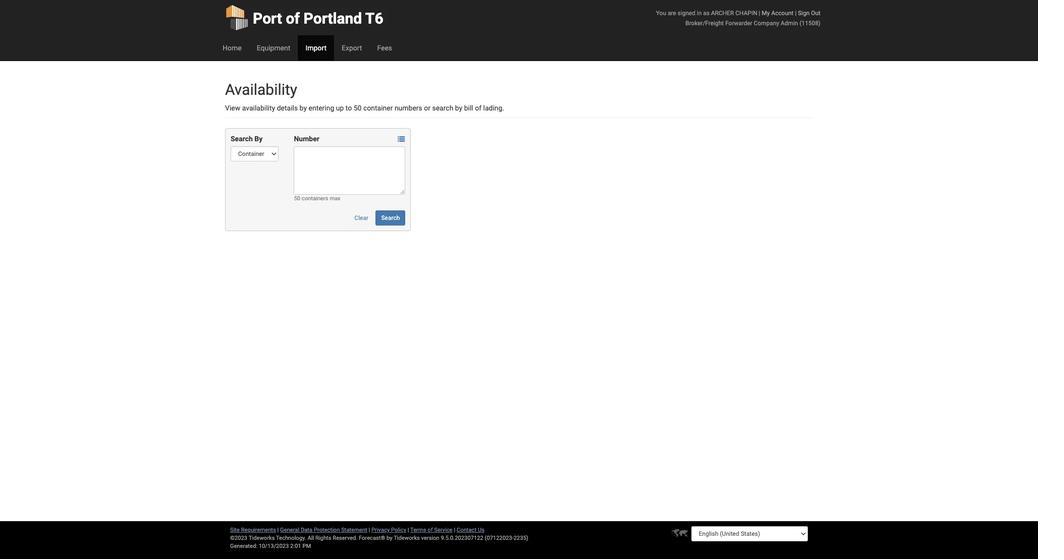 Task type: vqa. For each thing, say whether or not it's contained in the screenshot.
2nd MEDU4474490 from the bottom of the page
no



Task type: locate. For each thing, give the bounding box(es) containing it.
terms
[[411, 527, 426, 534]]

1 horizontal spatial search
[[381, 215, 400, 222]]

t6
[[365, 10, 384, 27]]

equipment
[[257, 44, 291, 52]]

fees
[[377, 44, 392, 52]]

are
[[668, 10, 676, 17]]

of right bill
[[475, 104, 482, 112]]

Number text field
[[294, 146, 406, 195]]

0 horizontal spatial search
[[231, 135, 253, 143]]

protection
[[314, 527, 340, 534]]

search
[[231, 135, 253, 143], [381, 215, 400, 222]]

privacy
[[372, 527, 390, 534]]

1 horizontal spatial 50
[[354, 104, 362, 112]]

tideworks
[[394, 535, 420, 542]]

0 horizontal spatial by
[[300, 104, 307, 112]]

forwarder
[[726, 20, 753, 27]]

portland
[[304, 10, 362, 27]]

my account link
[[762, 10, 794, 17]]

you are signed in as archer chapin | my account | sign out broker/freight forwarder company admin (11508)
[[656, 10, 821, 27]]

max
[[330, 195, 341, 202]]

sign
[[798, 10, 810, 17]]

import
[[306, 44, 327, 52]]

service
[[434, 527, 453, 534]]

50 containers max
[[294, 195, 341, 202]]

50 right "to"
[[354, 104, 362, 112]]

pm
[[303, 543, 311, 550]]

search inside button
[[381, 215, 400, 222]]

by down privacy policy link
[[387, 535, 393, 542]]

show list image
[[398, 136, 405, 143]]

policy
[[391, 527, 406, 534]]

out
[[812, 10, 821, 17]]

|
[[759, 10, 761, 17], [795, 10, 797, 17], [277, 527, 279, 534], [369, 527, 370, 534], [408, 527, 409, 534], [454, 527, 456, 534]]

1 vertical spatial of
[[475, 104, 482, 112]]

| up "forecast®"
[[369, 527, 370, 534]]

1 horizontal spatial of
[[428, 527, 433, 534]]

0 vertical spatial of
[[286, 10, 300, 27]]

50
[[354, 104, 362, 112], [294, 195, 300, 202]]

50 left the containers
[[294, 195, 300, 202]]

fees button
[[370, 35, 400, 61]]

home button
[[215, 35, 249, 61]]

contact
[[457, 527, 477, 534]]

by
[[300, 104, 307, 112], [455, 104, 463, 112], [387, 535, 393, 542]]

company
[[754, 20, 780, 27]]

of right port
[[286, 10, 300, 27]]

chapin
[[736, 10, 758, 17]]

contact us link
[[457, 527, 485, 534]]

| left general
[[277, 527, 279, 534]]

general
[[280, 527, 299, 534]]

| left sign
[[795, 10, 797, 17]]

home
[[223, 44, 242, 52]]

as
[[704, 10, 710, 17]]

2 vertical spatial of
[[428, 527, 433, 534]]

0 horizontal spatial of
[[286, 10, 300, 27]]

0 vertical spatial search
[[231, 135, 253, 143]]

1 vertical spatial search
[[381, 215, 400, 222]]

details
[[277, 104, 298, 112]]

terms of service link
[[411, 527, 453, 534]]

9.5.0.202307122
[[441, 535, 484, 542]]

clear button
[[349, 211, 374, 226]]

requirements
[[241, 527, 276, 534]]

broker/freight
[[686, 20, 724, 27]]

by right details
[[300, 104, 307, 112]]

sign out link
[[798, 10, 821, 17]]

site requirements | general data protection statement | privacy policy | terms of service | contact us ©2023 tideworks technology. all rights reserved. forecast® by tideworks version 9.5.0.202307122 (07122023-2235) generated: 10/13/2023 2:01 pm
[[230, 527, 529, 550]]

by left bill
[[455, 104, 463, 112]]

of
[[286, 10, 300, 27], [475, 104, 482, 112], [428, 527, 433, 534]]

0 horizontal spatial 50
[[294, 195, 300, 202]]

| left my
[[759, 10, 761, 17]]

0 vertical spatial 50
[[354, 104, 362, 112]]

search left by
[[231, 135, 253, 143]]

search
[[432, 104, 454, 112]]

port of portland t6
[[253, 10, 384, 27]]

1 horizontal spatial by
[[387, 535, 393, 542]]

availability
[[225, 81, 297, 98]]

1 vertical spatial 50
[[294, 195, 300, 202]]

availability
[[242, 104, 275, 112]]

export
[[342, 44, 362, 52]]

in
[[697, 10, 702, 17]]

search right clear at the top of page
[[381, 215, 400, 222]]

of up version
[[428, 527, 433, 534]]

port
[[253, 10, 282, 27]]

2:01
[[290, 543, 301, 550]]



Task type: describe. For each thing, give the bounding box(es) containing it.
admin
[[781, 20, 798, 27]]

(07122023-
[[485, 535, 514, 542]]

of inside "site requirements | general data protection statement | privacy policy | terms of service | contact us ©2023 tideworks technology. all rights reserved. forecast® by tideworks version 9.5.0.202307122 (07122023-2235) generated: 10/13/2023 2:01 pm"
[[428, 527, 433, 534]]

search by
[[231, 135, 263, 143]]

number
[[294, 135, 320, 143]]

generated:
[[230, 543, 257, 550]]

view availability details by entering up to 50 container numbers or search by bill of lading.
[[225, 104, 504, 112]]

by
[[255, 135, 263, 143]]

container
[[363, 104, 393, 112]]

numbers
[[395, 104, 423, 112]]

2235)
[[514, 535, 529, 542]]

or
[[424, 104, 431, 112]]

version
[[421, 535, 440, 542]]

10/13/2023
[[259, 543, 289, 550]]

to
[[346, 104, 352, 112]]

view
[[225, 104, 240, 112]]

general data protection statement link
[[280, 527, 367, 534]]

| up tideworks
[[408, 527, 409, 534]]

search for search
[[381, 215, 400, 222]]

by inside "site requirements | general data protection statement | privacy policy | terms of service | contact us ©2023 tideworks technology. all rights reserved. forecast® by tideworks version 9.5.0.202307122 (07122023-2235) generated: 10/13/2023 2:01 pm"
[[387, 535, 393, 542]]

2 horizontal spatial by
[[455, 104, 463, 112]]

entering
[[309, 104, 334, 112]]

up
[[336, 104, 344, 112]]

site requirements link
[[230, 527, 276, 534]]

| up 9.5.0.202307122
[[454, 527, 456, 534]]

my
[[762, 10, 770, 17]]

site
[[230, 527, 240, 534]]

reserved.
[[333, 535, 358, 542]]

search button
[[376, 211, 406, 226]]

data
[[301, 527, 313, 534]]

©2023 tideworks
[[230, 535, 275, 542]]

forecast®
[[359, 535, 385, 542]]

of inside port of portland t6 link
[[286, 10, 300, 27]]

lading.
[[483, 104, 504, 112]]

bill
[[464, 104, 473, 112]]

us
[[478, 527, 485, 534]]

equipment button
[[249, 35, 298, 61]]

search for search by
[[231, 135, 253, 143]]

you
[[656, 10, 667, 17]]

statement
[[341, 527, 367, 534]]

technology.
[[276, 535, 306, 542]]

containers
[[302, 195, 328, 202]]

clear
[[355, 215, 369, 222]]

(11508)
[[800, 20, 821, 27]]

signed
[[678, 10, 696, 17]]

import button
[[298, 35, 334, 61]]

port of portland t6 link
[[225, 0, 384, 35]]

2 horizontal spatial of
[[475, 104, 482, 112]]

export button
[[334, 35, 370, 61]]

rights
[[316, 535, 331, 542]]

all
[[308, 535, 314, 542]]

account
[[772, 10, 794, 17]]

privacy policy link
[[372, 527, 406, 534]]

archer
[[711, 10, 734, 17]]



